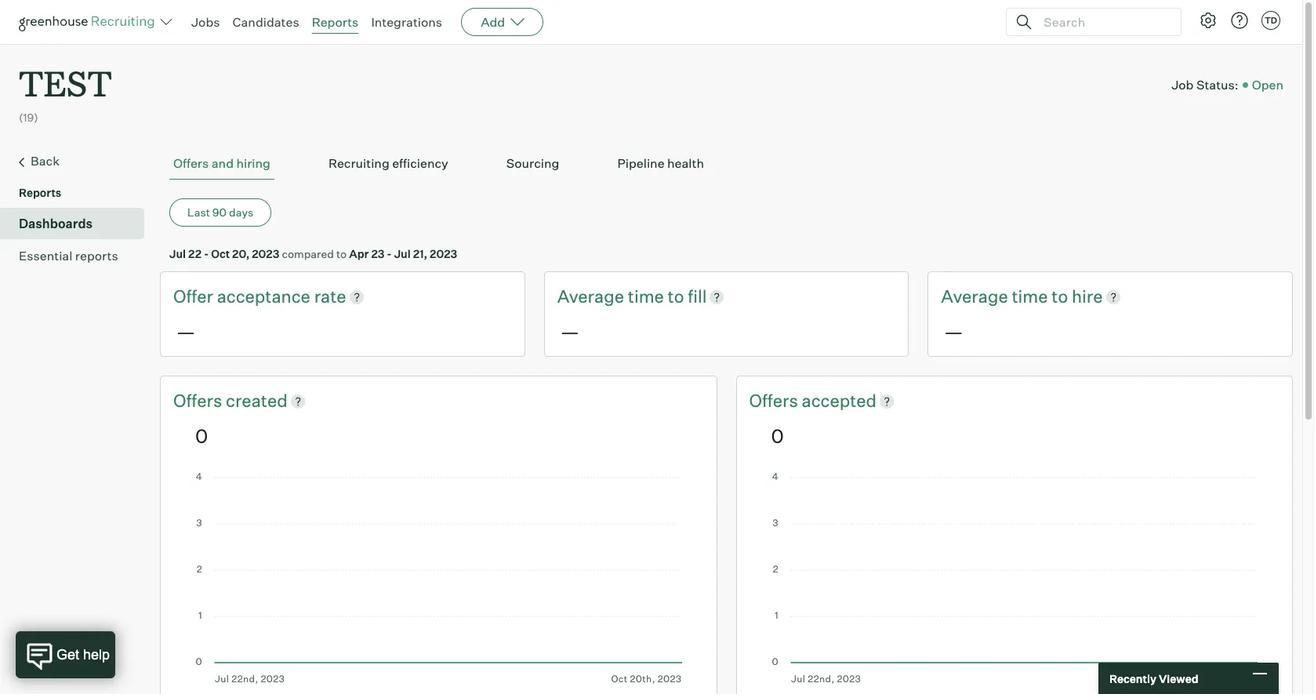 Task type: locate. For each thing, give the bounding box(es) containing it.
2 jul from the left
[[394, 247, 411, 261]]

1 horizontal spatial to link
[[1052, 285, 1072, 309]]

offers for created
[[173, 390, 226, 411]]

1 horizontal spatial reports
[[312, 14, 359, 30]]

2 xychart image from the left
[[771, 473, 1258, 684]]

time left the fill
[[628, 286, 664, 307]]

2 average from the left
[[941, 286, 1008, 307]]

0 horizontal spatial jul
[[169, 247, 186, 261]]

1 2023 from the left
[[252, 247, 279, 261]]

pipeline
[[618, 155, 665, 171]]

0 horizontal spatial time
[[628, 286, 664, 307]]

to for fill
[[668, 286, 684, 307]]

0 for accepted
[[771, 424, 784, 448]]

job
[[1172, 77, 1194, 92]]

- right the 23
[[387, 247, 392, 261]]

2 - from the left
[[387, 247, 392, 261]]

22
[[188, 247, 202, 261]]

created link
[[226, 389, 288, 413]]

- right 22
[[204, 247, 209, 261]]

job status:
[[1172, 77, 1239, 92]]

essential reports link
[[19, 246, 138, 265]]

recruiting efficiency
[[329, 155, 448, 171]]

jobs link
[[191, 14, 220, 30]]

1 average from the left
[[557, 286, 624, 307]]

hiring
[[236, 155, 270, 171]]

2 time link from the left
[[1012, 285, 1052, 309]]

1 0 from the left
[[195, 424, 208, 448]]

1 horizontal spatial -
[[387, 247, 392, 261]]

average link
[[557, 285, 628, 309], [941, 285, 1012, 309]]

0 horizontal spatial average
[[557, 286, 624, 307]]

0 horizontal spatial offers link
[[173, 389, 226, 413]]

0 horizontal spatial average link
[[557, 285, 628, 309]]

1 xychart image from the left
[[195, 473, 682, 684]]

reports down back
[[19, 186, 61, 199]]

1 horizontal spatial 0
[[771, 424, 784, 448]]

integrations
[[371, 14, 442, 30]]

1 average time to from the left
[[557, 286, 688, 307]]

— for hire
[[945, 320, 963, 343]]

1 horizontal spatial to
[[668, 286, 684, 307]]

candidates link
[[233, 14, 299, 30]]

2023 right 21,
[[430, 247, 457, 261]]

1 time from the left
[[628, 286, 664, 307]]

1 horizontal spatial —
[[560, 320, 579, 343]]

xychart image
[[195, 473, 682, 684], [771, 473, 1258, 684]]

2 — from the left
[[560, 320, 579, 343]]

average
[[557, 286, 624, 307], [941, 286, 1008, 307]]

2023
[[252, 247, 279, 261], [430, 247, 457, 261]]

time link for hire
[[1012, 285, 1052, 309]]

offers and hiring button
[[169, 148, 274, 180]]

jul left 21,
[[394, 247, 411, 261]]

greenhouse recruiting image
[[19, 13, 160, 31]]

1 to link from the left
[[668, 285, 688, 309]]

23
[[371, 247, 385, 261]]

1 horizontal spatial 2023
[[430, 247, 457, 261]]

hire
[[1072, 286, 1103, 307]]

0 horizontal spatial 0
[[195, 424, 208, 448]]

2 offers link from the left
[[749, 389, 802, 413]]

time for fill
[[628, 286, 664, 307]]

1 vertical spatial reports
[[19, 186, 61, 199]]

jobs
[[191, 14, 220, 30]]

dashboards
[[19, 216, 93, 231]]

xychart image for accepted
[[771, 473, 1258, 684]]

average link for fill
[[557, 285, 628, 309]]

reports
[[312, 14, 359, 30], [19, 186, 61, 199]]

recently viewed
[[1110, 672, 1199, 685]]

1 horizontal spatial average time to
[[941, 286, 1072, 307]]

apr
[[349, 247, 369, 261]]

2 horizontal spatial to
[[1052, 286, 1068, 307]]

jul
[[169, 247, 186, 261], [394, 247, 411, 261]]

0 horizontal spatial to link
[[668, 285, 688, 309]]

2 average link from the left
[[941, 285, 1012, 309]]

offers
[[173, 155, 209, 171], [173, 390, 226, 411], [749, 390, 802, 411]]

2 2023 from the left
[[430, 247, 457, 261]]

offers link
[[173, 389, 226, 413], [749, 389, 802, 413]]

0 horizontal spatial average time to
[[557, 286, 688, 307]]

0
[[195, 424, 208, 448], [771, 424, 784, 448]]

1 offers link from the left
[[173, 389, 226, 413]]

and
[[212, 155, 234, 171]]

time link
[[628, 285, 668, 309], [1012, 285, 1052, 309]]

acceptance link
[[217, 285, 314, 309]]

0 horizontal spatial time link
[[628, 285, 668, 309]]

1 horizontal spatial xychart image
[[771, 473, 1258, 684]]

1 horizontal spatial time
[[1012, 286, 1048, 307]]

to left the fill
[[668, 286, 684, 307]]

jul left 22
[[169, 247, 186, 261]]

to
[[336, 247, 347, 261], [668, 286, 684, 307], [1052, 286, 1068, 307]]

average time to
[[557, 286, 688, 307], [941, 286, 1072, 307]]

1 jul from the left
[[169, 247, 186, 261]]

0 vertical spatial reports
[[312, 14, 359, 30]]

1 horizontal spatial average
[[941, 286, 1008, 307]]

—
[[176, 320, 195, 343], [560, 320, 579, 343], [945, 320, 963, 343]]

1 average link from the left
[[557, 285, 628, 309]]

90
[[212, 206, 227, 219]]

offers for accepted
[[749, 390, 802, 411]]

tab list
[[169, 148, 1284, 180]]

0 horizontal spatial to
[[336, 247, 347, 261]]

offers link for created
[[173, 389, 226, 413]]

test
[[19, 60, 112, 106]]

2 to link from the left
[[1052, 285, 1072, 309]]

0 horizontal spatial —
[[176, 320, 195, 343]]

recruiting
[[329, 155, 390, 171]]

0 horizontal spatial -
[[204, 247, 209, 261]]

2 average time to from the left
[[941, 286, 1072, 307]]

to left apr at the top left of page
[[336, 247, 347, 261]]

2 0 from the left
[[771, 424, 784, 448]]

time link left fill link
[[628, 285, 668, 309]]

average link for hire
[[941, 285, 1012, 309]]

pipeline health button
[[614, 148, 708, 180]]

1 horizontal spatial jul
[[394, 247, 411, 261]]

3 — from the left
[[945, 320, 963, 343]]

1 horizontal spatial offers link
[[749, 389, 802, 413]]

1 horizontal spatial time link
[[1012, 285, 1052, 309]]

time
[[628, 286, 664, 307], [1012, 286, 1048, 307]]

to link
[[668, 285, 688, 309], [1052, 285, 1072, 309]]

rate link
[[314, 285, 346, 309]]

open
[[1252, 77, 1284, 92]]

test link
[[19, 44, 112, 109]]

2 time from the left
[[1012, 286, 1048, 307]]

1 horizontal spatial average link
[[941, 285, 1012, 309]]

efficiency
[[392, 155, 448, 171]]

back
[[31, 153, 60, 169]]

0 horizontal spatial xychart image
[[195, 473, 682, 684]]

2023 right 20,
[[252, 247, 279, 261]]

20,
[[232, 247, 250, 261]]

-
[[204, 247, 209, 261], [387, 247, 392, 261]]

compared
[[282, 247, 334, 261]]

1 time link from the left
[[628, 285, 668, 309]]

to left hire
[[1052, 286, 1068, 307]]

back link
[[19, 152, 138, 172]]

average for fill
[[557, 286, 624, 307]]

test (19)
[[19, 60, 112, 124]]

(19)
[[19, 111, 38, 124]]

to for hire
[[1052, 286, 1068, 307]]

reports
[[75, 248, 118, 264]]

2 horizontal spatial —
[[945, 320, 963, 343]]

accepted
[[802, 390, 877, 411]]

time left hire
[[1012, 286, 1048, 307]]

sourcing button
[[503, 148, 563, 180]]

21,
[[413, 247, 428, 261]]

0 horizontal spatial 2023
[[252, 247, 279, 261]]

viewed
[[1159, 672, 1199, 685]]

offers link for accepted
[[749, 389, 802, 413]]

time link left hire link
[[1012, 285, 1052, 309]]

reports right candidates
[[312, 14, 359, 30]]

essential reports
[[19, 248, 118, 264]]



Task type: vqa. For each thing, say whether or not it's contained in the screenshot.
the created
yes



Task type: describe. For each thing, give the bounding box(es) containing it.
acceptance
[[217, 286, 310, 307]]

Search text field
[[1040, 11, 1167, 33]]

recently
[[1110, 672, 1157, 685]]

last
[[187, 206, 210, 219]]

candidates
[[233, 14, 299, 30]]

days
[[229, 206, 254, 219]]

offers inside button
[[173, 155, 209, 171]]

rate
[[314, 286, 346, 307]]

xychart image for created
[[195, 473, 682, 684]]

1 - from the left
[[204, 247, 209, 261]]

oct
[[211, 247, 230, 261]]

tab list containing offers and hiring
[[169, 148, 1284, 180]]

status:
[[1197, 77, 1239, 92]]

reports link
[[312, 14, 359, 30]]

last 90 days
[[187, 206, 254, 219]]

offer acceptance
[[173, 286, 314, 307]]

health
[[667, 155, 704, 171]]

average time to for fill
[[557, 286, 688, 307]]

average time to for hire
[[941, 286, 1072, 307]]

created
[[226, 390, 288, 411]]

fill
[[688, 286, 707, 307]]

dashboards link
[[19, 214, 138, 233]]

to link for hire
[[1052, 285, 1072, 309]]

last 90 days button
[[169, 199, 272, 227]]

0 horizontal spatial reports
[[19, 186, 61, 199]]

hire link
[[1072, 285, 1103, 309]]

offers and hiring
[[173, 155, 270, 171]]

offer link
[[173, 285, 217, 309]]

td
[[1265, 15, 1278, 26]]

1 — from the left
[[176, 320, 195, 343]]

— for fill
[[560, 320, 579, 343]]

td button
[[1259, 8, 1284, 33]]

td button
[[1262, 11, 1281, 30]]

time link for fill
[[628, 285, 668, 309]]

to link for fill
[[668, 285, 688, 309]]

fill link
[[688, 285, 707, 309]]

time for hire
[[1012, 286, 1048, 307]]

add
[[481, 14, 505, 30]]

sourcing
[[506, 155, 560, 171]]

average for hire
[[941, 286, 1008, 307]]

pipeline health
[[618, 155, 704, 171]]

integrations link
[[371, 14, 442, 30]]

recruiting efficiency button
[[325, 148, 452, 180]]

essential
[[19, 248, 72, 264]]

configure image
[[1199, 11, 1218, 30]]

jul 22 - oct 20, 2023 compared to apr 23 - jul 21, 2023
[[169, 247, 457, 261]]

add button
[[461, 8, 544, 36]]

offer
[[173, 286, 213, 307]]

accepted link
[[802, 389, 877, 413]]

0 for created
[[195, 424, 208, 448]]



